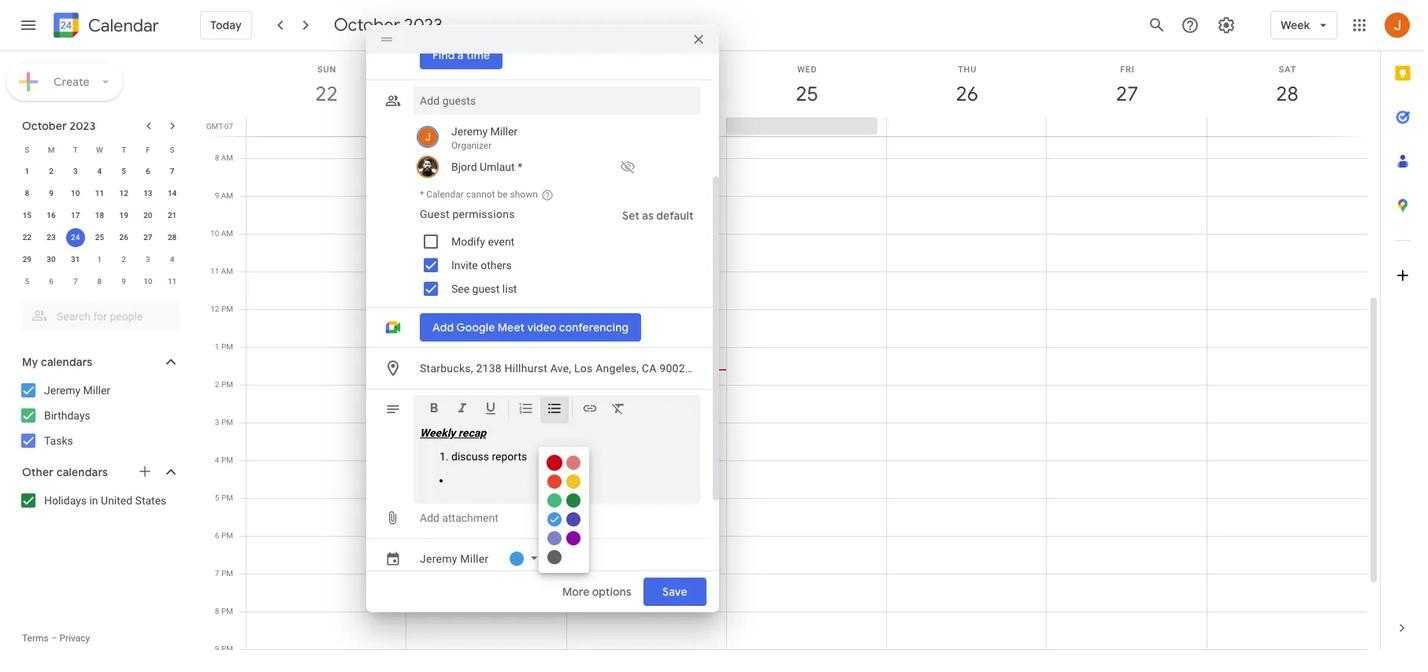 Task type: describe. For each thing, give the bounding box(es) containing it.
a
[[458, 48, 464, 62]]

2 for 2 pm
[[215, 381, 219, 389]]

10 for 10 am
[[210, 229, 219, 238]]

find a time button
[[420, 36, 503, 74]]

guests invited to this event. tree
[[414, 121, 701, 180]]

november 4 element
[[163, 251, 182, 269]]

Guests text field
[[420, 87, 694, 115]]

0 vertical spatial 22
[[314, 81, 337, 107]]

2 cell from the left
[[407, 117, 567, 136]]

fri
[[1121, 65, 1135, 75]]

my
[[22, 355, 38, 370]]

16
[[47, 211, 56, 220]]

other
[[22, 466, 54, 480]]

0 vertical spatial 5
[[122, 167, 126, 176]]

guest
[[472, 283, 500, 295]]

sun
[[318, 65, 337, 75]]

14 element
[[163, 184, 182, 203]]

bold image
[[426, 401, 442, 419]]

0 horizontal spatial 2
[[49, 167, 53, 176]]

tangerine, set event color menu item
[[548, 475, 562, 489]]

peacock, set event color menu item
[[548, 513, 562, 527]]

15 element
[[18, 206, 37, 225]]

see guest list
[[452, 283, 517, 295]]

bjord umlaut *
[[452, 161, 523, 173]]

privacy
[[60, 634, 90, 645]]

10 for november 10 element
[[144, 277, 153, 286]]

2138
[[476, 362, 502, 375]]

22 link
[[309, 76, 345, 113]]

numbered list image
[[518, 401, 534, 419]]

12 for 12
[[119, 189, 128, 198]]

my calendars
[[22, 355, 92, 370]]

11 for 11 am
[[210, 267, 219, 276]]

sat
[[1279, 65, 1297, 75]]

usa
[[697, 362, 719, 375]]

1 for 1 pm
[[215, 343, 219, 351]]

weekly
[[420, 427, 456, 440]]

24
[[71, 233, 80, 242]]

sat 28
[[1276, 65, 1298, 107]]

1 vertical spatial october 2023
[[22, 119, 96, 133]]

list
[[503, 283, 517, 295]]

hillhurst
[[505, 362, 548, 375]]

pm for 8 pm
[[221, 608, 233, 616]]

8 for november 8 element
[[97, 277, 102, 286]]

main drawer image
[[19, 16, 38, 35]]

settings menu image
[[1218, 16, 1236, 35]]

recap
[[459, 427, 486, 440]]

today
[[210, 18, 242, 32]]

october 2023 grid
[[15, 139, 184, 293]]

1 vertical spatial calendar
[[426, 189, 464, 200]]

Description text field
[[420, 427, 694, 487]]

jeremy inside my calendars 'list'
[[44, 385, 80, 397]]

Search for people text field
[[32, 303, 170, 331]]

starbucks,
[[420, 362, 473, 375]]

modify
[[452, 236, 485, 248]]

23
[[47, 233, 56, 242]]

17 element
[[66, 206, 85, 225]]

28 inside row group
[[168, 233, 177, 242]]

8 for 8 pm
[[215, 608, 219, 616]]

starbucks, 2138 hillhurst ave, los angeles, ca 90027, usa
[[420, 362, 719, 375]]

3 pm
[[215, 418, 233, 427]]

0 vertical spatial 7
[[170, 167, 175, 176]]

united
[[101, 495, 133, 507]]

1 pm
[[215, 343, 233, 351]]

november 3 element
[[139, 251, 157, 269]]

9 am
[[215, 191, 233, 200]]

6 for november 6 element
[[49, 277, 53, 286]]

basil, set event color menu item
[[567, 494, 581, 508]]

20
[[144, 211, 153, 220]]

0 horizontal spatial 1
[[25, 167, 29, 176]]

set as default button
[[616, 202, 701, 230]]

row containing s
[[15, 139, 184, 161]]

8 pm
[[215, 608, 233, 616]]

bulleted list image
[[547, 401, 563, 419]]

states
[[135, 495, 167, 507]]

bjord
[[452, 161, 477, 173]]

row containing 1
[[15, 161, 184, 183]]

as
[[643, 209, 654, 223]]

13
[[144, 189, 153, 198]]

25 element
[[90, 229, 109, 247]]

am for 9 am
[[221, 191, 233, 200]]

w
[[96, 145, 103, 154]]

11 for 11 element
[[95, 189, 104, 198]]

22 element
[[18, 229, 37, 247]]

jeremy inside 'jeremy miller organizer'
[[452, 125, 488, 138]]

lavender, set event color menu item
[[548, 532, 562, 546]]

2 vertical spatial jeremy
[[420, 553, 457, 566]]

thu 26
[[955, 65, 978, 107]]

starbucks, 2138 hillhurst ave, los angeles, ca 90027, usa button
[[414, 355, 719, 383]]

* inside bjord umlaut tree item
[[518, 161, 523, 173]]

event
[[488, 236, 515, 248]]

flamingo, set event color menu item
[[567, 456, 581, 470]]

gmt-07
[[206, 122, 233, 131]]

calendar heading
[[85, 15, 159, 37]]

fri 27
[[1115, 65, 1138, 107]]

3 cell from the left
[[567, 117, 727, 136]]

other calendars
[[22, 466, 108, 480]]

3 for november 3 element
[[146, 255, 150, 264]]

row containing 8
[[15, 183, 184, 205]]

others
[[481, 259, 512, 272]]

am for 8 am
[[221, 154, 233, 162]]

november 8 element
[[90, 273, 109, 292]]

underline image
[[483, 401, 499, 419]]

tasks
[[44, 435, 73, 448]]

9 for november 9 element
[[122, 277, 126, 286]]

sun 22
[[314, 65, 337, 107]]

insert link image
[[582, 401, 598, 419]]

1 horizontal spatial 2023
[[404, 14, 443, 36]]

6 for 6 pm
[[215, 532, 219, 541]]

25 inside row
[[95, 233, 104, 242]]

am for 11 am
[[221, 267, 233, 276]]

ave,
[[551, 362, 572, 375]]

20 element
[[139, 206, 157, 225]]

0 horizontal spatial *
[[420, 189, 424, 200]]

–
[[51, 634, 57, 645]]

31 element
[[66, 251, 85, 269]]

guest permissions
[[420, 208, 515, 221]]

wed 25
[[795, 65, 818, 107]]

find a time
[[433, 48, 490, 62]]

17
[[71, 211, 80, 220]]

11 am
[[210, 267, 233, 276]]

miller inside 'jeremy miller organizer'
[[491, 125, 518, 138]]

0 vertical spatial 26
[[955, 81, 978, 107]]

5 pm
[[215, 494, 233, 503]]

angeles,
[[596, 362, 639, 375]]

30 element
[[42, 251, 61, 269]]

4 pm
[[215, 456, 233, 465]]

terms – privacy
[[22, 634, 90, 645]]

november 10 element
[[139, 273, 157, 292]]

week
[[1281, 18, 1310, 32]]

privacy link
[[60, 634, 90, 645]]

10 am
[[210, 229, 233, 238]]

november 9 element
[[114, 273, 133, 292]]

0 horizontal spatial 4
[[97, 167, 102, 176]]

grid containing 22
[[202, 51, 1381, 651]]

1 horizontal spatial october 2023
[[334, 14, 443, 36]]

shown
[[510, 189, 538, 200]]

m
[[48, 145, 55, 154]]

november 6 element
[[42, 273, 61, 292]]

pm for 7 pm
[[221, 570, 233, 578]]

calendar element
[[50, 9, 159, 44]]

28 element
[[163, 229, 182, 247]]

26 link
[[949, 76, 986, 113]]

miller inside my calendars 'list'
[[83, 385, 110, 397]]

row containing 29
[[15, 249, 184, 271]]

6 pm
[[215, 532, 233, 541]]

tomato, set event color menu item
[[547, 455, 563, 471]]

calendars for my calendars
[[41, 355, 92, 370]]

24, today element
[[66, 229, 85, 247]]

default
[[657, 209, 694, 223]]

add
[[420, 512, 440, 525]]

grape, set event color menu item
[[567, 532, 581, 546]]

5 for 5 pm
[[215, 494, 219, 503]]

31
[[71, 255, 80, 264]]

22 inside row group
[[23, 233, 32, 242]]

invite
[[452, 259, 478, 272]]

2 pm
[[215, 381, 233, 389]]



Task type: locate. For each thing, give the bounding box(es) containing it.
2 horizontal spatial 6
[[215, 532, 219, 541]]

* right umlaut
[[518, 161, 523, 173]]

2 horizontal spatial 5
[[215, 494, 219, 503]]

16 element
[[42, 206, 61, 225]]

remove formatting image
[[611, 401, 626, 419]]

4 am from the top
[[221, 267, 233, 276]]

october 2023 up find
[[334, 14, 443, 36]]

10 down november 3 element
[[144, 277, 153, 286]]

set
[[623, 209, 640, 223]]

9 down november 2 element
[[122, 277, 126, 286]]

4 down 28 element
[[170, 255, 175, 264]]

t
[[73, 145, 78, 154], [121, 145, 126, 154]]

1 horizontal spatial 25
[[795, 81, 818, 107]]

2023
[[404, 14, 443, 36], [70, 119, 96, 133]]

s
[[25, 145, 29, 154], [170, 145, 175, 154]]

9
[[49, 189, 53, 198], [215, 191, 219, 200], [122, 277, 126, 286]]

row up 11 element
[[15, 139, 184, 161]]

miller down attachment
[[460, 553, 489, 566]]

3 for 3 pm
[[215, 418, 219, 427]]

0 vertical spatial 28
[[1276, 81, 1298, 107]]

2 horizontal spatial 11
[[210, 267, 219, 276]]

3
[[73, 167, 78, 176], [146, 255, 150, 264], [215, 418, 219, 427]]

1 for 'november 1' "element"
[[97, 255, 102, 264]]

miller down my calendars dropdown button
[[83, 385, 110, 397]]

9 up 10 am
[[215, 191, 219, 200]]

2 s from the left
[[170, 145, 175, 154]]

0 vertical spatial october 2023
[[334, 14, 443, 36]]

4 cell from the left
[[887, 117, 1047, 136]]

2 am from the top
[[221, 191, 233, 200]]

1 vertical spatial 4
[[170, 255, 175, 264]]

25 down 18 element
[[95, 233, 104, 242]]

pm for 3 pm
[[221, 418, 233, 427]]

pm
[[221, 305, 233, 314], [221, 343, 233, 351], [221, 381, 233, 389], [221, 418, 233, 427], [221, 456, 233, 465], [221, 494, 233, 503], [221, 532, 233, 541], [221, 570, 233, 578], [221, 608, 233, 616]]

0 vertical spatial 11
[[95, 189, 104, 198]]

in
[[89, 495, 98, 507]]

2
[[49, 167, 53, 176], [122, 255, 126, 264], [215, 381, 219, 389]]

2 vertical spatial 6
[[215, 532, 219, 541]]

9 up 16
[[49, 189, 53, 198]]

0 vertical spatial 25
[[795, 81, 818, 107]]

6 up 7 pm
[[215, 532, 219, 541]]

october up "sun"
[[334, 14, 400, 36]]

10 for 10 element
[[71, 189, 80, 198]]

jeremy down add
[[420, 553, 457, 566]]

banana, set event color menu item
[[567, 475, 581, 489]]

pm up 4 pm
[[221, 418, 233, 427]]

jeremy miller down add attachment
[[420, 553, 489, 566]]

1 down 25 element
[[97, 255, 102, 264]]

pm for 6 pm
[[221, 532, 233, 541]]

8
[[215, 154, 219, 162], [25, 189, 29, 198], [97, 277, 102, 286], [215, 608, 219, 616]]

6 cell from the left
[[1207, 117, 1367, 136]]

8 down 'november 1' "element"
[[97, 277, 102, 286]]

1 vertical spatial 26
[[119, 233, 128, 242]]

los
[[574, 362, 593, 375]]

1 horizontal spatial jeremy miller
[[420, 553, 489, 566]]

29 element
[[18, 251, 37, 269]]

12 for 12 pm
[[211, 305, 219, 314]]

jeremy miller organizer
[[452, 125, 518, 151]]

1 vertical spatial miller
[[83, 385, 110, 397]]

1 vertical spatial 7
[[73, 277, 78, 286]]

0 vertical spatial *
[[518, 161, 523, 173]]

13 element
[[139, 184, 157, 203]]

0 horizontal spatial 10
[[71, 189, 80, 198]]

12 up 19
[[119, 189, 128, 198]]

2 down 26 element
[[122, 255, 126, 264]]

4 up the 5 pm
[[215, 456, 219, 465]]

0 horizontal spatial s
[[25, 145, 29, 154]]

24 cell
[[63, 227, 88, 249]]

group containing guest permissions
[[414, 202, 701, 301]]

0 vertical spatial 10
[[71, 189, 80, 198]]

november 2 element
[[114, 251, 133, 269]]

19
[[119, 211, 128, 220]]

sage, set event color menu item
[[548, 494, 562, 508]]

3 down 27 element
[[146, 255, 150, 264]]

pm for 12 pm
[[221, 305, 233, 314]]

f
[[146, 145, 150, 154]]

2023 up find
[[404, 14, 443, 36]]

26 down 19 element
[[119, 233, 128, 242]]

umlaut
[[480, 161, 515, 173]]

* calendar cannot be shown
[[420, 189, 538, 200]]

25 down wed
[[795, 81, 818, 107]]

0 horizontal spatial 22
[[23, 233, 32, 242]]

6 down f
[[146, 167, 150, 176]]

8 inside november 8 element
[[97, 277, 102, 286]]

30
[[47, 255, 56, 264]]

7 pm
[[215, 570, 233, 578]]

2023 down create
[[70, 119, 96, 133]]

4 for november 4 element
[[170, 255, 175, 264]]

18 element
[[90, 206, 109, 225]]

2 vertical spatial 7
[[215, 570, 219, 578]]

7
[[170, 167, 175, 176], [73, 277, 78, 286], [215, 570, 219, 578]]

pm up 2 pm
[[221, 343, 233, 351]]

27
[[1115, 81, 1138, 107], [144, 233, 153, 242]]

0 horizontal spatial 27
[[144, 233, 153, 242]]

0 vertical spatial jeremy miller
[[44, 385, 110, 397]]

0 vertical spatial 2
[[49, 167, 53, 176]]

0 vertical spatial calendars
[[41, 355, 92, 370]]

1 horizontal spatial october
[[334, 14, 400, 36]]

find
[[433, 48, 455, 62]]

25 inside wed 25
[[795, 81, 818, 107]]

ca
[[642, 362, 657, 375]]

0 horizontal spatial 11
[[95, 189, 104, 198]]

1 vertical spatial 25
[[95, 233, 104, 242]]

t left f
[[121, 145, 126, 154]]

19 element
[[114, 206, 133, 225]]

calendar up "guest"
[[426, 189, 464, 200]]

weekly recap
[[420, 427, 486, 440]]

november 1 element
[[90, 251, 109, 269]]

1 horizontal spatial 26
[[955, 81, 978, 107]]

9 pm from the top
[[221, 608, 233, 616]]

calendars for other calendars
[[56, 466, 108, 480]]

28 link
[[1270, 76, 1306, 113]]

2 horizontal spatial 4
[[215, 456, 219, 465]]

1 am from the top
[[221, 154, 233, 162]]

s left m
[[25, 145, 29, 154]]

2 horizontal spatial 1
[[215, 343, 219, 351]]

2 vertical spatial 10
[[144, 277, 153, 286]]

26
[[955, 81, 978, 107], [119, 233, 128, 242]]

8 for 8 am
[[215, 154, 219, 162]]

25 link
[[789, 76, 825, 113]]

pm up the 5 pm
[[221, 456, 233, 465]]

cell
[[247, 117, 407, 136], [407, 117, 567, 136], [567, 117, 727, 136], [887, 117, 1047, 136], [1047, 117, 1207, 136], [1207, 117, 1367, 136]]

discuss
[[452, 451, 489, 463]]

pm up 1 pm
[[221, 305, 233, 314]]

1 vertical spatial 11
[[210, 267, 219, 276]]

3 pm from the top
[[221, 381, 233, 389]]

2 horizontal spatial miller
[[491, 125, 518, 138]]

jeremy miller inside my calendars 'list'
[[44, 385, 110, 397]]

pm for 1 pm
[[221, 343, 233, 351]]

21
[[168, 211, 177, 220]]

set as default
[[623, 209, 694, 223]]

0 horizontal spatial 25
[[95, 233, 104, 242]]

26 down thu
[[955, 81, 978, 107]]

cell down the 28 link
[[1207, 117, 1367, 136]]

jeremy
[[452, 125, 488, 138], [44, 385, 80, 397], [420, 553, 457, 566]]

27 inside row
[[144, 233, 153, 242]]

graphite, set event color menu item
[[548, 551, 562, 565]]

group
[[414, 202, 701, 301]]

1 vertical spatial october
[[22, 119, 67, 133]]

italic image
[[455, 401, 470, 419]]

row
[[240, 117, 1381, 136], [15, 139, 184, 161], [15, 161, 184, 183], [15, 183, 184, 205], [15, 205, 184, 227], [15, 227, 184, 249], [15, 249, 184, 271], [15, 271, 184, 293]]

miller up organizer on the left of the page
[[491, 125, 518, 138]]

1 horizontal spatial 28
[[1276, 81, 1298, 107]]

26 element
[[114, 229, 133, 247]]

jeremy miller
[[44, 385, 110, 397], [420, 553, 489, 566]]

row group
[[15, 161, 184, 293]]

0 vertical spatial 3
[[73, 167, 78, 176]]

7 up 8 pm on the bottom left
[[215, 570, 219, 578]]

3 up 10 element
[[73, 167, 78, 176]]

invite others
[[452, 259, 512, 272]]

pm for 2 pm
[[221, 381, 233, 389]]

7 for the november 7 element
[[73, 277, 78, 286]]

0 vertical spatial october
[[334, 14, 400, 36]]

2 vertical spatial 11
[[168, 277, 177, 286]]

cell up show schedule of bjord umlaut image
[[567, 117, 727, 136]]

formatting options toolbar
[[414, 396, 701, 429]]

2 vertical spatial 5
[[215, 494, 219, 503]]

t left w
[[73, 145, 78, 154]]

grid
[[202, 51, 1381, 651]]

1 horizontal spatial 3
[[146, 255, 150, 264]]

0 horizontal spatial october
[[22, 119, 67, 133]]

permissions
[[453, 208, 515, 221]]

7 up "14"
[[170, 167, 175, 176]]

2 vertical spatial 2
[[215, 381, 219, 389]]

2 down m
[[49, 167, 53, 176]]

0 vertical spatial 6
[[146, 167, 150, 176]]

22 down 15 'element'
[[23, 233, 32, 242]]

27 element
[[139, 229, 157, 247]]

28 down 21 element
[[168, 233, 177, 242]]

1 vertical spatial 3
[[146, 255, 150, 264]]

row up 'november 1' "element"
[[15, 227, 184, 249]]

cell down 22 link
[[247, 117, 407, 136]]

1 vertical spatial jeremy miller
[[420, 553, 489, 566]]

8 am
[[215, 154, 233, 162]]

3 up 4 pm
[[215, 418, 219, 427]]

october 2023 up m
[[22, 119, 96, 133]]

2 horizontal spatial 2
[[215, 381, 219, 389]]

7 for 7 pm
[[215, 570, 219, 578]]

11 up 18
[[95, 189, 104, 198]]

1 horizontal spatial t
[[121, 145, 126, 154]]

2 horizontal spatial 7
[[215, 570, 219, 578]]

1 horizontal spatial 6
[[146, 167, 150, 176]]

1 horizontal spatial *
[[518, 161, 523, 173]]

row group containing 1
[[15, 161, 184, 293]]

1 horizontal spatial 1
[[97, 255, 102, 264]]

25
[[795, 81, 818, 107], [95, 233, 104, 242]]

29
[[23, 255, 32, 264]]

pm for 4 pm
[[221, 456, 233, 465]]

11
[[95, 189, 104, 198], [210, 267, 219, 276], [168, 277, 177, 286]]

21 element
[[163, 206, 182, 225]]

1 horizontal spatial 27
[[1115, 81, 1138, 107]]

12 inside 12 "element"
[[119, 189, 128, 198]]

tab list
[[1381, 51, 1425, 607]]

cell down 26 link
[[887, 117, 1047, 136]]

10 up 11 am
[[210, 229, 219, 238]]

1 vertical spatial 10
[[210, 229, 219, 238]]

2 horizontal spatial 10
[[210, 229, 219, 238]]

0 horizontal spatial 9
[[49, 189, 53, 198]]

create button
[[6, 63, 123, 101]]

5 down 29 element
[[25, 277, 29, 286]]

row up 25 element
[[15, 205, 184, 227]]

calendars up in
[[56, 466, 108, 480]]

1 horizontal spatial 9
[[122, 277, 126, 286]]

12 element
[[114, 184, 133, 203]]

am up 12 pm
[[221, 267, 233, 276]]

pm up 8 pm on the bottom left
[[221, 570, 233, 578]]

1 inside "element"
[[97, 255, 102, 264]]

attachment
[[442, 512, 499, 525]]

pm down 4 pm
[[221, 494, 233, 503]]

0 horizontal spatial calendar
[[88, 15, 159, 37]]

2 for november 2 element
[[122, 255, 126, 264]]

4 down w
[[97, 167, 102, 176]]

1 vertical spatial 28
[[168, 233, 177, 242]]

0 vertical spatial 1
[[25, 167, 29, 176]]

22 down "sun"
[[314, 81, 337, 107]]

15
[[23, 211, 32, 220]]

11 for november 11 element
[[168, 277, 177, 286]]

jeremy miller up birthdays
[[44, 385, 110, 397]]

0 horizontal spatial jeremy miller
[[44, 385, 110, 397]]

3 am from the top
[[221, 229, 233, 238]]

1 vertical spatial 1
[[97, 255, 102, 264]]

calendar up create
[[88, 15, 159, 37]]

organizer
[[452, 140, 492, 151]]

8 pm from the top
[[221, 570, 233, 578]]

0 horizontal spatial 3
[[73, 167, 78, 176]]

1 horizontal spatial 11
[[168, 277, 177, 286]]

1 horizontal spatial 10
[[144, 277, 153, 286]]

1 vertical spatial 22
[[23, 233, 32, 242]]

2 down 1 pm
[[215, 381, 219, 389]]

row up november 8 element
[[15, 249, 184, 271]]

0 horizontal spatial 28
[[168, 233, 177, 242]]

jeremy up birthdays
[[44, 385, 80, 397]]

1 vertical spatial jeremy
[[44, 385, 80, 397]]

1
[[25, 167, 29, 176], [97, 255, 102, 264], [215, 343, 219, 351]]

0 horizontal spatial 5
[[25, 277, 29, 286]]

None search field
[[0, 296, 195, 331]]

wed
[[798, 65, 818, 75]]

row up 18
[[15, 183, 184, 205]]

5 down 4 pm
[[215, 494, 219, 503]]

1 horizontal spatial 4
[[170, 255, 175, 264]]

27 link
[[1110, 76, 1146, 113]]

row down 'november 1' "element"
[[15, 271, 184, 293]]

2 pm from the top
[[221, 343, 233, 351]]

1 horizontal spatial s
[[170, 145, 175, 154]]

4 for 4 pm
[[215, 456, 219, 465]]

27 down fri
[[1115, 81, 1138, 107]]

10 up the 17
[[71, 189, 80, 198]]

modify event
[[452, 236, 515, 248]]

terms link
[[22, 634, 49, 645]]

birthdays
[[44, 410, 90, 422]]

see
[[452, 283, 470, 295]]

row down 25 link
[[240, 117, 1381, 136]]

0 horizontal spatial 26
[[119, 233, 128, 242]]

am down 8 am
[[221, 191, 233, 200]]

2 vertical spatial miller
[[460, 553, 489, 566]]

holidays in united states
[[44, 495, 167, 507]]

today button
[[200, 6, 252, 44]]

1 vertical spatial calendars
[[56, 466, 108, 480]]

7 down 31 element at left top
[[73, 277, 78, 286]]

pm up 7 pm
[[221, 532, 233, 541]]

1 cell from the left
[[247, 117, 407, 136]]

1 horizontal spatial miller
[[460, 553, 489, 566]]

5 up 12 "element"
[[122, 167, 126, 176]]

1 up 15
[[25, 167, 29, 176]]

11 down november 4 element
[[168, 277, 177, 286]]

week button
[[1271, 6, 1338, 44]]

28 down sat
[[1276, 81, 1298, 107]]

1 horizontal spatial 7
[[170, 167, 175, 176]]

0 horizontal spatial october 2023
[[22, 119, 96, 133]]

pm down 7 pm
[[221, 608, 233, 616]]

8 down gmt-
[[215, 154, 219, 162]]

row containing 22
[[15, 227, 184, 249]]

jeremy up organizer on the left of the page
[[452, 125, 488, 138]]

6 pm from the top
[[221, 494, 233, 503]]

gmt-
[[206, 122, 224, 131]]

1 vertical spatial 6
[[49, 277, 53, 286]]

4 pm from the top
[[221, 418, 233, 427]]

1 horizontal spatial 2
[[122, 255, 126, 264]]

6 down 30 element
[[49, 277, 53, 286]]

1 horizontal spatial 5
[[122, 167, 126, 176]]

26 inside october 2023 grid
[[119, 233, 128, 242]]

row down w
[[15, 161, 184, 183]]

5
[[122, 167, 126, 176], [25, 277, 29, 286], [215, 494, 219, 503]]

add other calendars image
[[137, 464, 153, 480]]

november 7 element
[[66, 273, 85, 292]]

10 element
[[66, 184, 85, 203]]

27 down 20 element
[[144, 233, 153, 242]]

1 vertical spatial 5
[[25, 277, 29, 286]]

bjord umlaut tree item
[[414, 154, 701, 180]]

show schedule of bjord umlaut image
[[615, 154, 641, 180]]

pm for 5 pm
[[221, 494, 233, 503]]

discuss reports
[[452, 451, 527, 463]]

s right f
[[170, 145, 175, 154]]

reports
[[492, 451, 527, 463]]

my calendars list
[[3, 378, 195, 454]]

1 t from the left
[[73, 145, 78, 154]]

*
[[518, 161, 523, 173], [420, 189, 424, 200]]

7 inside grid
[[215, 570, 219, 578]]

calendars right my
[[41, 355, 92, 370]]

1 vertical spatial 2023
[[70, 119, 96, 133]]

1 vertical spatial 2
[[122, 255, 126, 264]]

jeremy miller, organizer tree item
[[414, 121, 701, 154]]

other calendars button
[[3, 460, 195, 485]]

1 s from the left
[[25, 145, 29, 154]]

0 horizontal spatial 6
[[49, 277, 53, 286]]

8 up 15
[[25, 189, 29, 198]]

0 vertical spatial 12
[[119, 189, 128, 198]]

cell down 27 link
[[1047, 117, 1207, 136]]

07
[[224, 122, 233, 131]]

2 horizontal spatial 9
[[215, 191, 219, 200]]

7 pm from the top
[[221, 532, 233, 541]]

am down 9 am
[[221, 229, 233, 238]]

blueberry, set event color menu item
[[567, 513, 581, 527]]

9 for 9 am
[[215, 191, 219, 200]]

2 t from the left
[[121, 145, 126, 154]]

row containing 15
[[15, 205, 184, 227]]

11 element
[[90, 184, 109, 203]]

1 pm from the top
[[221, 305, 233, 314]]

november 11 element
[[163, 273, 182, 292]]

am down 07
[[221, 154, 233, 162]]

am for 10 am
[[221, 229, 233, 238]]

0 vertical spatial 2023
[[404, 14, 443, 36]]

holidays
[[44, 495, 87, 507]]

12 down 11 am
[[211, 305, 219, 314]]

5 pm from the top
[[221, 456, 233, 465]]

23 element
[[42, 229, 61, 247]]

0 horizontal spatial 12
[[119, 189, 128, 198]]

11 down 10 am
[[210, 267, 219, 276]]

1 down 12 pm
[[215, 343, 219, 351]]

5 for "november 5" element
[[25, 277, 29, 286]]

2 vertical spatial 4
[[215, 456, 219, 465]]

row containing 5
[[15, 271, 184, 293]]

pm down 1 pm
[[221, 381, 233, 389]]

november 5 element
[[18, 273, 37, 292]]

1 horizontal spatial 12
[[211, 305, 219, 314]]

28
[[1276, 81, 1298, 107], [168, 233, 177, 242]]

0 vertical spatial calendar
[[88, 15, 159, 37]]

8 down 7 pm
[[215, 608, 219, 616]]

5 cell from the left
[[1047, 117, 1207, 136]]

october up m
[[22, 119, 67, 133]]

cell up organizer on the left of the page
[[407, 117, 567, 136]]

* up "guest"
[[420, 189, 424, 200]]

1 vertical spatial 12
[[211, 305, 219, 314]]



Task type: vqa. For each thing, say whether or not it's contained in the screenshot.
8 related to 8 AM
yes



